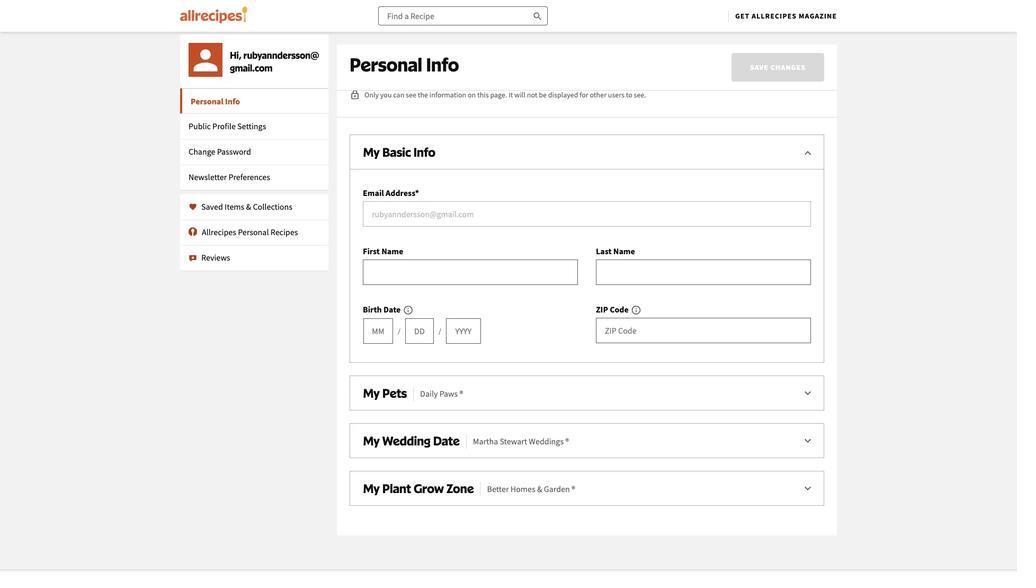Task type: locate. For each thing, give the bounding box(es) containing it.
0 horizontal spatial allrecipes
[[202, 227, 236, 238]]

2 my from the top
[[363, 386, 380, 401]]

all
[[466, 53, 476, 65], [568, 68, 578, 79]]

0 vertical spatial will
[[404, 53, 418, 65]]

1 vertical spatial allrecipes
[[202, 227, 236, 238]]

it
[[509, 90, 513, 100]]

garden
[[544, 484, 570, 494]]

1 vertical spatial &
[[537, 484, 543, 494]]

for left other
[[580, 90, 589, 100]]

info right a
[[426, 53, 459, 76]]

& for garden
[[537, 484, 543, 494]]

my left wedding
[[363, 433, 380, 448]]

personal
[[350, 53, 422, 76], [191, 96, 224, 107], [238, 227, 269, 238]]

1 vertical spatial chevron image
[[802, 435, 815, 448]]

3 my from the top
[[363, 433, 380, 448]]

chevron image
[[802, 387, 815, 400], [802, 483, 815, 496]]

change password link
[[180, 139, 329, 165]]

details
[[375, 53, 402, 65]]

1 horizontal spatial personal
[[238, 227, 269, 238]]

0 horizontal spatial for
[[453, 53, 464, 65]]

personal down saved items & collections link
[[238, 227, 269, 238]]

0 horizontal spatial you
[[350, 68, 365, 79]]

chevron image
[[802, 146, 815, 159], [802, 435, 815, 448]]

Email Address* field
[[363, 201, 811, 227]]

0 vertical spatial allrecipes
[[752, 11, 797, 21]]

1 my from the top
[[363, 144, 380, 160]]

other
[[590, 90, 607, 100]]

1 horizontal spatial &
[[537, 484, 543, 494]]

2 vertical spatial ®
[[572, 484, 575, 494]]

birth
[[363, 304, 382, 315]]

1 vertical spatial the
[[418, 90, 428, 100]]

0 horizontal spatial personal info
[[191, 96, 240, 107]]

profile
[[213, 121, 236, 132]]

4 my from the top
[[363, 481, 380, 496]]

you
[[350, 68, 365, 79], [380, 90, 392, 100]]

®
[[460, 388, 463, 399], [566, 436, 569, 447], [572, 484, 575, 494]]

MM field
[[364, 319, 393, 344]]

0 vertical spatial be
[[420, 53, 430, 65]]

1 chevron image from the top
[[802, 387, 815, 400]]

be right not
[[539, 90, 547, 100]]

be up more
[[420, 53, 430, 65]]

public profile settings link
[[180, 114, 329, 139]]

better
[[487, 484, 509, 494]]

hi,
[[230, 49, 244, 61]]

2 chevron image from the top
[[802, 483, 815, 496]]

/ left dd field
[[398, 326, 401, 336]]

for right used
[[453, 53, 464, 65]]

allrecipes up reviews
[[202, 227, 236, 238]]

1 chevron image from the top
[[802, 146, 815, 159]]

all up personalized
[[466, 53, 476, 65]]

personal info
[[350, 53, 459, 76], [191, 96, 240, 107]]

/ right dd field
[[439, 326, 441, 336]]

1 horizontal spatial for
[[580, 90, 589, 100]]

for
[[453, 53, 464, 65], [580, 90, 589, 100]]

will right 'it'
[[515, 90, 526, 100]]

® right weddings
[[566, 436, 569, 447]]

0 horizontal spatial the
[[418, 90, 428, 100]]

0 horizontal spatial personal
[[191, 96, 224, 107]]

2 name from the left
[[614, 246, 635, 257]]

0 vertical spatial chevron image
[[802, 146, 815, 159]]

& for collections
[[246, 202, 251, 212]]

1 vertical spatial chevron image
[[802, 483, 815, 496]]

1 horizontal spatial personal info
[[350, 53, 459, 76]]

& right items
[[246, 202, 251, 212]]

be inside the these details will be used for all the meredith profiles associated with your email address. by filling out this information, you will receive a more personalized experience across all meredith websites.
[[420, 53, 430, 65]]

1 horizontal spatial you
[[380, 90, 392, 100]]

recipes
[[271, 227, 298, 238]]

to
[[626, 90, 633, 100]]

& right homes
[[537, 484, 543, 494]]

will up a
[[404, 53, 418, 65]]

my left basic
[[363, 144, 380, 160]]

Last Name field
[[596, 260, 811, 285]]

these
[[350, 53, 374, 65]]

public profile settings
[[189, 121, 266, 132]]

will
[[404, 53, 418, 65], [366, 68, 381, 79], [515, 90, 526, 100]]

1 vertical spatial this
[[477, 90, 489, 100]]

my left pets
[[363, 386, 380, 401]]

name right last
[[614, 246, 635, 257]]

profiles
[[530, 53, 560, 65]]

® right paws
[[460, 388, 463, 399]]

you down these
[[350, 68, 365, 79]]

this right on
[[477, 90, 489, 100]]

name
[[382, 246, 403, 257], [614, 246, 635, 257]]

my wedding date
[[363, 433, 460, 448]]

by
[[706, 53, 716, 65]]

0 horizontal spatial ®
[[460, 388, 463, 399]]

saved
[[201, 202, 223, 212]]

® right garden
[[572, 484, 575, 494]]

zip
[[596, 304, 608, 315]]

0 vertical spatial personal
[[350, 53, 422, 76]]

name for first name
[[382, 246, 403, 257]]

this right the out
[[757, 53, 772, 65]]

0 vertical spatial ®
[[460, 388, 463, 399]]

only
[[365, 90, 379, 100]]

my
[[363, 144, 380, 160], [363, 386, 380, 401], [363, 433, 380, 448], [363, 481, 380, 496]]

you inside the these details will be used for all the meredith profiles associated with your email address. by filling out this information, you will receive a more personalized experience across all meredith websites.
[[350, 68, 365, 79]]

information
[[430, 90, 466, 100]]

1 horizontal spatial this
[[757, 53, 772, 65]]

1 horizontal spatial name
[[614, 246, 635, 257]]

DD field
[[405, 319, 434, 344]]

0 horizontal spatial /
[[398, 326, 401, 336]]

date right birth
[[384, 304, 401, 315]]

1 vertical spatial date
[[433, 433, 460, 448]]

personal up public
[[191, 96, 224, 107]]

meredith
[[493, 53, 528, 65], [580, 68, 616, 79]]

grow
[[414, 481, 444, 496]]

wedding
[[383, 433, 431, 448]]

1 vertical spatial ®
[[566, 436, 569, 447]]

2 vertical spatial info
[[414, 144, 436, 160]]

info up public profile settings
[[225, 96, 240, 107]]

my left the plant
[[363, 481, 380, 496]]

collections
[[253, 202, 293, 212]]

meredith up experience
[[493, 53, 528, 65]]

0 vertical spatial chevron image
[[802, 387, 815, 400]]

get allrecipes magazine
[[736, 11, 837, 21]]

1 vertical spatial personal info
[[191, 96, 240, 107]]

allrecipes
[[752, 11, 797, 21], [202, 227, 236, 238]]

1 vertical spatial meredith
[[580, 68, 616, 79]]

date left martha
[[433, 433, 460, 448]]

name right first at the top left
[[382, 246, 403, 257]]

personal info link
[[180, 88, 329, 114]]

will down these
[[366, 68, 381, 79]]

stewart
[[500, 436, 527, 447]]

gmail.com
[[230, 62, 273, 73]]

password
[[217, 147, 251, 157]]

chevron image for my plant grow zone
[[802, 483, 815, 496]]

not
[[527, 90, 538, 100]]

my pets
[[363, 386, 407, 401]]

1 vertical spatial for
[[580, 90, 589, 100]]

1 horizontal spatial the
[[478, 53, 491, 65]]

1 horizontal spatial all
[[568, 68, 578, 79]]

1 horizontal spatial meredith
[[580, 68, 616, 79]]

receive
[[382, 68, 411, 79]]

personalized
[[442, 68, 494, 79]]

email
[[646, 53, 668, 65]]

saved items & collections link
[[180, 194, 329, 220]]

change password
[[189, 147, 251, 157]]

personal up 'can'
[[350, 53, 422, 76]]

all down associated
[[568, 68, 578, 79]]

with
[[606, 53, 624, 65]]

0 horizontal spatial be
[[420, 53, 430, 65]]

2 horizontal spatial will
[[515, 90, 526, 100]]

0 vertical spatial for
[[453, 53, 464, 65]]

&
[[246, 202, 251, 212], [537, 484, 543, 494]]

settings
[[237, 121, 266, 132]]

personal info up 'can'
[[350, 53, 459, 76]]

last
[[596, 246, 612, 257]]

only you can see the information on this page. it will not be displayed for other users to see.
[[365, 90, 646, 100]]

a
[[413, 68, 417, 79]]

ZIP Code field
[[596, 318, 811, 343]]

info right basic
[[414, 144, 436, 160]]

meredith down associated
[[580, 68, 616, 79]]

0 vertical spatial &
[[246, 202, 251, 212]]

2 horizontal spatial ®
[[572, 484, 575, 494]]

allrecipes right the get
[[752, 11, 797, 21]]

the up personalized
[[478, 53, 491, 65]]

0 horizontal spatial name
[[382, 246, 403, 257]]

1 horizontal spatial /
[[439, 326, 441, 336]]

0 vertical spatial info
[[426, 53, 459, 76]]

1 vertical spatial be
[[539, 90, 547, 100]]

this
[[757, 53, 772, 65], [477, 90, 489, 100]]

1 horizontal spatial ®
[[566, 436, 569, 447]]

email
[[363, 188, 384, 198]]

0 horizontal spatial meredith
[[493, 53, 528, 65]]

0 vertical spatial date
[[384, 304, 401, 315]]

newsletter preferences
[[189, 172, 270, 183]]

my for my wedding date
[[363, 433, 380, 448]]

the inside the these details will be used for all the meredith profiles associated with your email address. by filling out this information, you will receive a more personalized experience across all meredith websites.
[[478, 53, 491, 65]]

the right see
[[418, 90, 428, 100]]

0 vertical spatial the
[[478, 53, 491, 65]]

personal info up profile
[[191, 96, 240, 107]]

you left 'can'
[[380, 90, 392, 100]]

magazine
[[799, 11, 837, 21]]

/
[[398, 326, 401, 336], [439, 326, 441, 336]]

0 vertical spatial this
[[757, 53, 772, 65]]

0 horizontal spatial all
[[466, 53, 476, 65]]

1 vertical spatial will
[[366, 68, 381, 79]]

email address*
[[363, 188, 419, 198]]

displayed
[[548, 90, 578, 100]]

my for my plant grow zone
[[363, 481, 380, 496]]

0 vertical spatial you
[[350, 68, 365, 79]]

0 horizontal spatial &
[[246, 202, 251, 212]]

0 horizontal spatial this
[[477, 90, 489, 100]]

info
[[426, 53, 459, 76], [225, 96, 240, 107], [414, 144, 436, 160]]

1 horizontal spatial be
[[539, 90, 547, 100]]

zone
[[447, 481, 474, 496]]

1 name from the left
[[382, 246, 403, 257]]



Task type: describe. For each thing, give the bounding box(es) containing it.
reviews
[[201, 253, 230, 263]]

birth date
[[363, 304, 401, 315]]

0 vertical spatial meredith
[[493, 53, 528, 65]]

associated
[[562, 53, 605, 65]]

see
[[406, 90, 416, 100]]

1 / from the left
[[398, 326, 401, 336]]

0 vertical spatial all
[[466, 53, 476, 65]]

address*
[[386, 188, 419, 198]]

YYYY field
[[446, 319, 481, 344]]

for inside the these details will be used for all the meredith profiles associated with your email address. by filling out this information, you will receive a more personalized experience across all meredith websites.
[[453, 53, 464, 65]]

1 horizontal spatial date
[[433, 433, 460, 448]]

change
[[189, 147, 215, 157]]

newsletter preferences link
[[180, 165, 329, 190]]

2 vertical spatial will
[[515, 90, 526, 100]]

this inside the these details will be used for all the meredith profiles associated with your email address. by filling out this information, you will receive a more personalized experience across all meredith websites.
[[757, 53, 772, 65]]

1 vertical spatial all
[[568, 68, 578, 79]]

martha
[[473, 436, 498, 447]]

name for last name
[[614, 246, 635, 257]]

my basic info
[[363, 144, 436, 160]]

public
[[189, 121, 211, 132]]

reviews link
[[180, 245, 329, 271]]

my plant grow zone
[[363, 481, 474, 496]]

code
[[610, 304, 629, 315]]

chevron image for my pets
[[802, 387, 815, 400]]

used
[[432, 53, 451, 65]]

newsletter
[[189, 172, 227, 183]]

weddings
[[529, 436, 564, 447]]

rubyanndersson@
[[244, 49, 319, 61]]

my for my pets
[[363, 386, 380, 401]]

address.
[[670, 53, 704, 65]]

more
[[419, 68, 440, 79]]

my for my basic info
[[363, 144, 380, 160]]

2 vertical spatial personal
[[238, 227, 269, 238]]

2 horizontal spatial personal
[[350, 53, 422, 76]]

daily
[[420, 388, 438, 399]]

0 horizontal spatial date
[[384, 304, 401, 315]]

basic
[[383, 144, 411, 160]]

1 horizontal spatial will
[[404, 53, 418, 65]]

allrecipes personal recipes link
[[180, 220, 329, 245]]

can
[[393, 90, 405, 100]]

paws
[[440, 388, 458, 399]]

first name
[[363, 246, 403, 257]]

rubyanndersson@ gmail.com
[[230, 49, 319, 73]]

Search text field
[[378, 6, 548, 25]]

out
[[742, 53, 755, 65]]

page.
[[490, 90, 507, 100]]

1 vertical spatial info
[[225, 96, 240, 107]]

pets
[[383, 386, 407, 401]]

these details will be used for all the meredith profiles associated with your email address. by filling out this information, you will receive a more personalized experience across all meredith websites.
[[350, 53, 824, 79]]

preferences
[[229, 172, 270, 183]]

zip code
[[596, 304, 629, 315]]

first
[[363, 246, 380, 257]]

on
[[468, 90, 476, 100]]

filling
[[718, 53, 740, 65]]

get allrecipes magazine link
[[736, 11, 837, 21]]

1 vertical spatial you
[[380, 90, 392, 100]]

2 / from the left
[[439, 326, 441, 336]]

daily paws ®
[[420, 388, 463, 399]]

across
[[541, 68, 566, 79]]

2 chevron image from the top
[[802, 435, 815, 448]]

websites.
[[617, 68, 655, 79]]

allrecipes personal recipes
[[202, 227, 298, 238]]

see.
[[634, 90, 646, 100]]

information,
[[774, 53, 824, 65]]

martha stewart weddings ®
[[473, 436, 569, 447]]

1 horizontal spatial allrecipes
[[752, 11, 797, 21]]

users
[[608, 90, 625, 100]]

saved items & collections
[[201, 202, 293, 212]]

items
[[225, 202, 244, 212]]

experience
[[495, 68, 539, 79]]

0 vertical spatial personal info
[[350, 53, 459, 76]]

0 horizontal spatial will
[[366, 68, 381, 79]]

homes
[[511, 484, 536, 494]]

plant
[[383, 481, 411, 496]]

1 vertical spatial personal
[[191, 96, 224, 107]]

your
[[626, 53, 644, 65]]

get
[[736, 11, 750, 21]]

better homes & garden ®
[[487, 484, 575, 494]]

First Name field
[[363, 260, 578, 285]]

last name
[[596, 246, 635, 257]]



Task type: vqa. For each thing, say whether or not it's contained in the screenshot.
con
no



